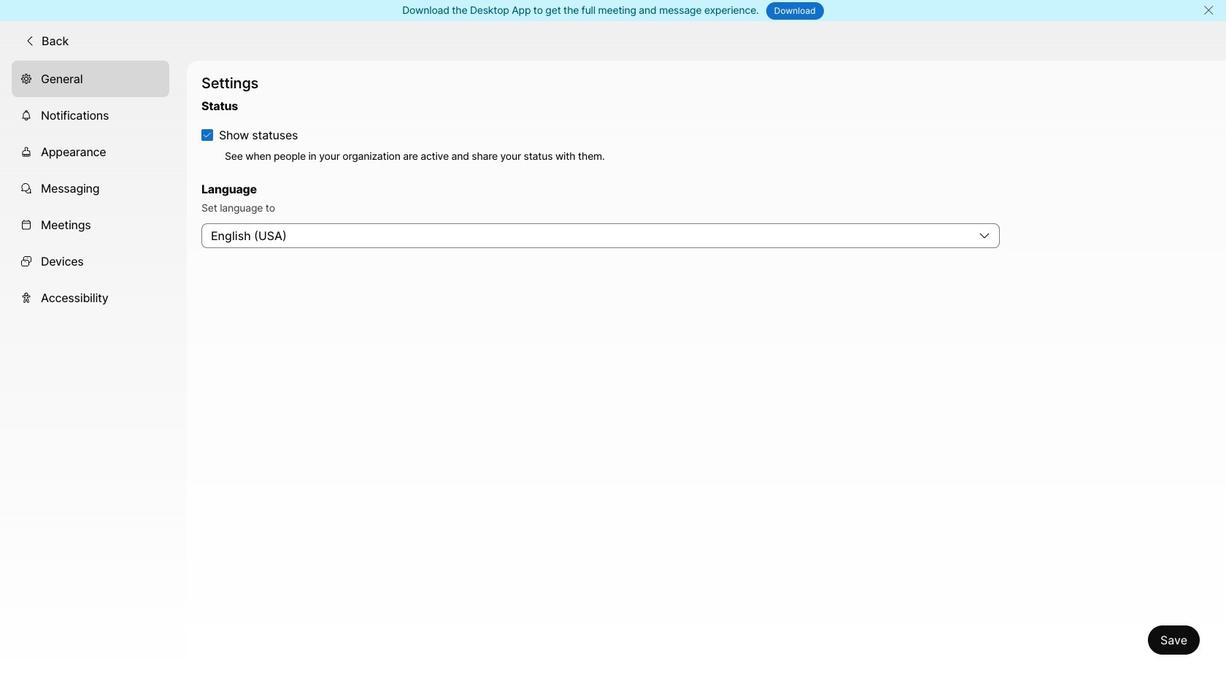 Task type: describe. For each thing, give the bounding box(es) containing it.
general tab
[[12, 60, 169, 97]]

notifications tab
[[12, 97, 169, 133]]

cancel_16 image
[[1203, 4, 1214, 16]]

settings navigation
[[0, 60, 187, 678]]

meetings tab
[[12, 206, 169, 243]]



Task type: locate. For each thing, give the bounding box(es) containing it.
messaging tab
[[12, 170, 169, 206]]

appearance tab
[[12, 133, 169, 170]]

accessibility tab
[[12, 279, 169, 316]]

devices tab
[[12, 243, 169, 279]]



Task type: vqa. For each thing, say whether or not it's contained in the screenshot.
accessibility Tab
yes



